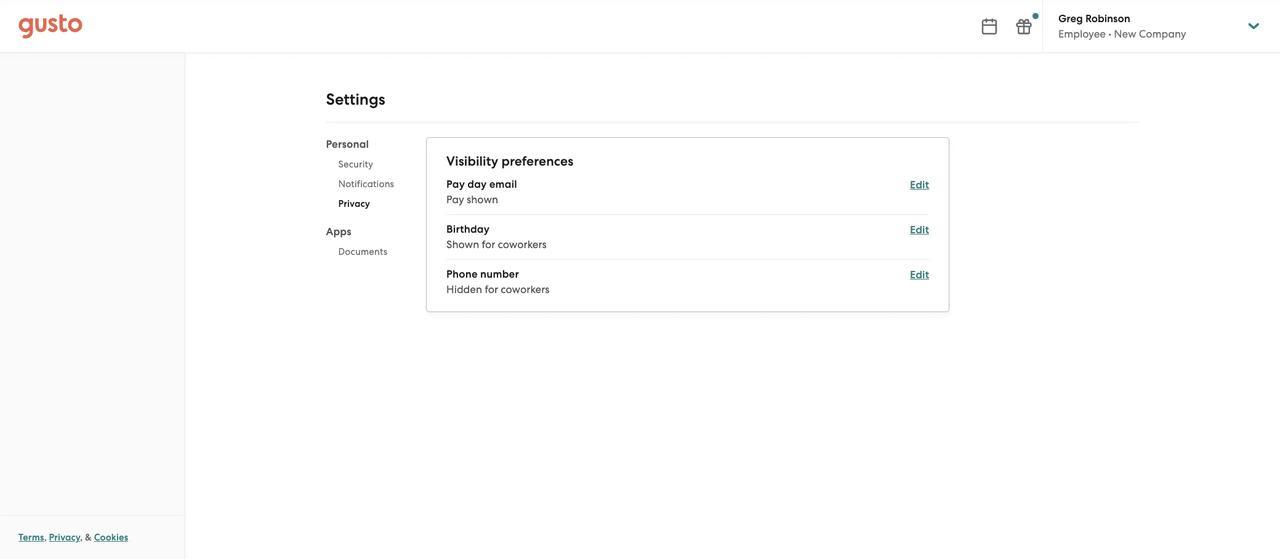 Task type: locate. For each thing, give the bounding box(es) containing it.
0 vertical spatial edit link
[[911, 179, 930, 192]]

0 horizontal spatial privacy
[[49, 532, 80, 543]]

1 edit from the top
[[911, 179, 930, 192]]

2 edit from the top
[[911, 224, 930, 237]]

edit link for birthday
[[911, 224, 930, 237]]

,
[[44, 532, 47, 543], [80, 532, 83, 543]]

security
[[339, 159, 373, 170]]

0 horizontal spatial ,
[[44, 532, 47, 543]]

0 vertical spatial pay
[[447, 178, 465, 191]]

list
[[447, 177, 930, 297]]

edit for birthday
[[911, 224, 930, 237]]

pay left day
[[447, 178, 465, 191]]

0 horizontal spatial privacy link
[[49, 532, 80, 543]]

2 vertical spatial edit link
[[911, 269, 930, 282]]

privacy
[[339, 198, 370, 209], [49, 532, 80, 543]]

edit link
[[911, 179, 930, 192], [911, 224, 930, 237], [911, 269, 930, 282]]

documents
[[339, 246, 388, 258]]

list containing pay day email
[[447, 177, 930, 297]]

edit link inside "birthday" element
[[911, 224, 930, 237]]

for down number
[[485, 283, 499, 296]]

1 edit link from the top
[[911, 179, 930, 192]]

1 vertical spatial edit
[[911, 224, 930, 237]]

coworkers inside the birthday shown for coworkers
[[498, 238, 547, 251]]

2 , from the left
[[80, 532, 83, 543]]

documents link
[[326, 242, 407, 262]]

edit inside the phone number element
[[911, 269, 930, 282]]

robinson
[[1086, 12, 1131, 25]]

0 vertical spatial edit
[[911, 179, 930, 192]]

1 vertical spatial privacy link
[[49, 532, 80, 543]]

2 edit link from the top
[[911, 224, 930, 237]]

0 vertical spatial privacy link
[[326, 194, 407, 214]]

for
[[482, 238, 496, 251], [485, 283, 499, 296]]

phone number element
[[447, 267, 930, 297]]

edit for pay day email
[[911, 179, 930, 192]]

personal
[[326, 138, 369, 151]]

1 vertical spatial for
[[485, 283, 499, 296]]

edit
[[911, 179, 930, 192], [911, 224, 930, 237], [911, 269, 930, 282]]

3 edit from the top
[[911, 269, 930, 282]]

2 vertical spatial edit
[[911, 269, 930, 282]]

coworkers
[[498, 238, 547, 251], [501, 283, 550, 296]]

pay
[[447, 178, 465, 191], [447, 193, 464, 206]]

for down birthday
[[482, 238, 496, 251]]

birthday
[[447, 223, 490, 236]]

number
[[481, 268, 519, 281]]

pay day email element
[[447, 177, 930, 215]]

edit link for phone number
[[911, 269, 930, 282]]

edit inside "birthday" element
[[911, 224, 930, 237]]

0 vertical spatial for
[[482, 238, 496, 251]]

security link
[[326, 155, 407, 174]]

company
[[1140, 28, 1187, 40]]

cookies button
[[94, 530, 128, 545]]

1 pay from the top
[[447, 178, 465, 191]]

group
[[326, 137, 407, 266]]

3 edit link from the top
[[911, 269, 930, 282]]

edit link inside pay day email element
[[911, 179, 930, 192]]

privacy link
[[326, 194, 407, 214], [49, 532, 80, 543]]

privacy link down notifications
[[326, 194, 407, 214]]

privacy link left &
[[49, 532, 80, 543]]

0 vertical spatial coworkers
[[498, 238, 547, 251]]

&
[[85, 532, 92, 543]]

1 vertical spatial coworkers
[[501, 283, 550, 296]]

1 vertical spatial pay
[[447, 193, 464, 206]]

privacy down notifications "link"
[[339, 198, 370, 209]]

1 horizontal spatial ,
[[80, 532, 83, 543]]

0 vertical spatial privacy
[[339, 198, 370, 209]]

1 , from the left
[[44, 532, 47, 543]]

phone number hidden for coworkers
[[447, 268, 550, 296]]

edit link inside the phone number element
[[911, 269, 930, 282]]

coworkers up number
[[498, 238, 547, 251]]

visibility
[[447, 153, 499, 169]]

coworkers down number
[[501, 283, 550, 296]]

birthday shown for coworkers
[[447, 223, 547, 251]]

gusto navigation element
[[0, 53, 184, 102]]

shown
[[447, 238, 479, 251]]

edit inside pay day email element
[[911, 179, 930, 192]]

privacy left &
[[49, 532, 80, 543]]

for inside the birthday shown for coworkers
[[482, 238, 496, 251]]

pay left shown
[[447, 193, 464, 206]]

new
[[1115, 28, 1137, 40]]

1 vertical spatial edit link
[[911, 224, 930, 237]]

1 horizontal spatial privacy link
[[326, 194, 407, 214]]



Task type: vqa. For each thing, say whether or not it's contained in the screenshot.
Refer & Earn
no



Task type: describe. For each thing, give the bounding box(es) containing it.
preferences
[[502, 153, 574, 169]]

notifications
[[339, 179, 394, 190]]

edit for phone number
[[911, 269, 930, 282]]

apps
[[326, 225, 352, 238]]

hidden
[[447, 283, 482, 296]]

employee
[[1059, 28, 1107, 40]]

group containing personal
[[326, 137, 407, 266]]

birthday element
[[447, 222, 930, 260]]

terms , privacy , & cookies
[[18, 532, 128, 543]]

visibility preferences
[[447, 153, 574, 169]]

1 horizontal spatial privacy
[[339, 198, 370, 209]]

terms
[[18, 532, 44, 543]]

coworkers inside phone number hidden for coworkers
[[501, 283, 550, 296]]

home image
[[18, 14, 83, 39]]

visibility preferences group
[[447, 153, 930, 297]]

•
[[1109, 28, 1112, 40]]

pay day email pay shown
[[447, 178, 517, 206]]

terms link
[[18, 532, 44, 543]]

edit link for pay day email
[[911, 179, 930, 192]]

day
[[468, 178, 487, 191]]

notifications link
[[326, 174, 407, 194]]

email
[[490, 178, 517, 191]]

shown
[[467, 193, 498, 206]]

settings
[[326, 90, 385, 109]]

greg
[[1059, 12, 1084, 25]]

2 pay from the top
[[447, 193, 464, 206]]

phone
[[447, 268, 478, 281]]

cookies
[[94, 532, 128, 543]]

greg robinson employee • new company
[[1059, 12, 1187, 40]]

for inside phone number hidden for coworkers
[[485, 283, 499, 296]]

1 vertical spatial privacy
[[49, 532, 80, 543]]



